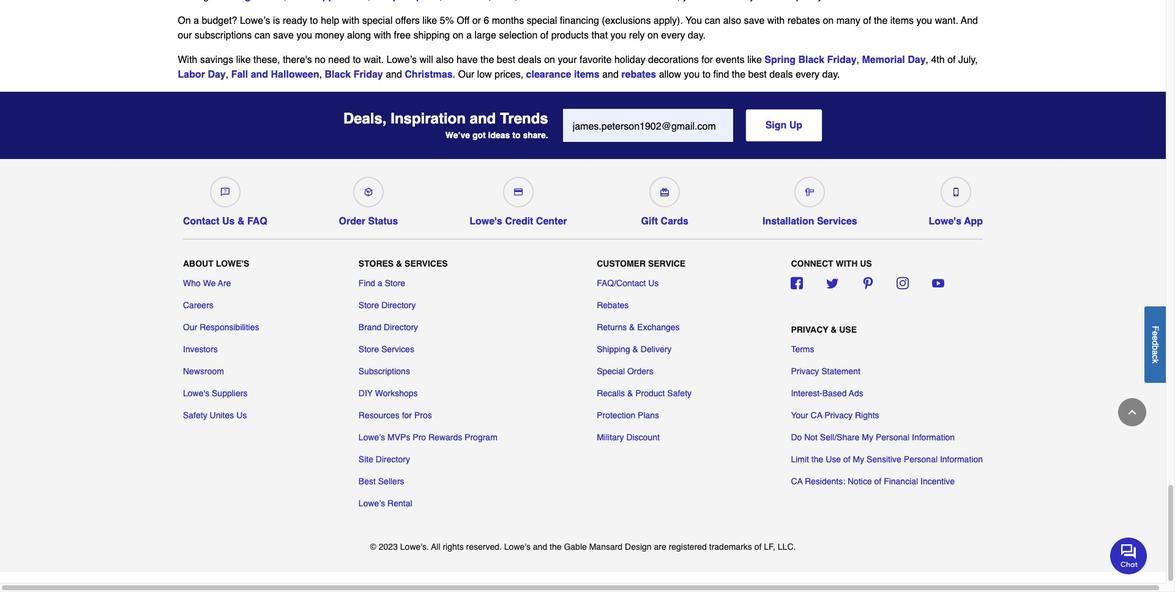Task type: describe. For each thing, give the bounding box(es) containing it.
the inside "on a budget? lowe's is ready to help with special offers like 5% off or 6 months special financing (exclusions apply). you can also save with rebates on many of the items you want. and our subscriptions can save you money along with free shipping on a large selection of products that you rely on every day."
[[874, 15, 888, 26]]

mobile image
[[952, 188, 960, 196]]

0 vertical spatial can
[[705, 15, 721, 26]]

0 vertical spatial information
[[912, 433, 955, 443]]

and
[[961, 15, 978, 26]]

, down no
[[319, 69, 322, 80]]

need
[[328, 54, 350, 65]]

your ca privacy rights link
[[791, 410, 880, 422]]

interest-
[[791, 389, 823, 399]]

1 vertical spatial for
[[402, 411, 412, 421]]

diy workshops
[[359, 389, 418, 399]]

offers
[[395, 15, 420, 26]]

free
[[394, 30, 411, 41]]

lowe's rental
[[359, 499, 412, 509]]

a inside f e e d b a c k button
[[1151, 350, 1161, 355]]

rebates inside the with savings like these, there's no need to wait. lowe's will also have the best deals on your favorite holiday decorations for events like spring black friday , memorial day , 4th of july, labor day , fall and halloween , black friday and christmas . our low prices, clearance items and rebates allow you to find the best deals every day.
[[622, 69, 656, 80]]

0 horizontal spatial with
[[342, 15, 360, 26]]

months
[[492, 15, 524, 26]]

1 vertical spatial services
[[405, 259, 448, 269]]

lowe's for lowe's app
[[929, 216, 962, 227]]

resources
[[359, 411, 400, 421]]

and left the christmas
[[386, 69, 402, 80]]

do not sell/share my personal information link
[[791, 432, 955, 444]]

ads
[[849, 389, 864, 399]]

& for shipping & delivery
[[633, 345, 638, 355]]

dimensions image
[[806, 188, 814, 196]]

store for directory
[[359, 301, 379, 311]]

0 horizontal spatial like
[[236, 54, 251, 65]]

apply).
[[654, 15, 683, 26]]

site
[[359, 455, 373, 465]]

credit card image
[[514, 188, 523, 196]]

stores & services
[[359, 259, 448, 269]]

workshops
[[375, 389, 418, 399]]

directory for site directory
[[376, 455, 410, 465]]

decorations
[[648, 54, 699, 65]]

or
[[472, 15, 481, 26]]

returns & exchanges link
[[597, 322, 680, 334]]

use for the
[[826, 455, 841, 465]]

0 horizontal spatial our
[[183, 323, 197, 333]]

budget?
[[202, 15, 237, 26]]

2 horizontal spatial with
[[768, 15, 785, 26]]

2 vertical spatial privacy
[[825, 411, 853, 421]]

use for &
[[839, 325, 857, 335]]

and down these,
[[251, 69, 268, 80]]

for inside the with savings like these, there's no need to wait. lowe's will also have the best deals on your favorite holiday decorations for events like spring black friday , memorial day , 4th of july, labor day , fall and halloween , black friday and christmas . our low prices, clearance items and rebates allow you to find the best deals every day.
[[702, 54, 713, 65]]

directory for brand directory
[[384, 323, 418, 333]]

chevron up image
[[1126, 407, 1139, 419]]

that
[[592, 30, 608, 41]]

© 2023 lowe's. all rights reserved. lowe's and the gable mansard design are registered trademarks of lf, llc.
[[370, 543, 796, 552]]

on
[[178, 15, 191, 26]]

lowe's suppliers
[[183, 389, 248, 399]]

day. inside the with savings like these, there's no need to wait. lowe's will also have the best deals on your favorite holiday decorations for events like spring black friday , memorial day , 4th of july, labor day , fall and halloween , black friday and christmas . our low prices, clearance items and rebates allow you to find the best deals every day.
[[822, 69, 840, 80]]

find
[[714, 69, 729, 80]]

a right on at the top left
[[194, 15, 199, 26]]

you down '(exclusions' at the right top
[[611, 30, 627, 41]]

lowe's suppliers link
[[183, 388, 248, 400]]

1 vertical spatial information
[[940, 455, 983, 465]]

based
[[823, 389, 847, 399]]

exchanges
[[637, 323, 680, 333]]

youtube image
[[932, 278, 945, 290]]

0 vertical spatial friday
[[827, 54, 857, 65]]

center
[[536, 216, 567, 227]]

& for stores & services
[[396, 259, 402, 269]]

facebook image
[[791, 278, 803, 290]]

money
[[315, 30, 344, 41]]

interest-based ads
[[791, 389, 864, 399]]

christmas link
[[405, 69, 453, 80]]

your ca privacy rights
[[791, 411, 880, 421]]

0 horizontal spatial deals
[[518, 54, 542, 65]]

rebates link
[[622, 69, 656, 80]]

0 vertical spatial store
[[385, 279, 405, 289]]

0 horizontal spatial day
[[208, 69, 226, 80]]

best
[[359, 477, 376, 487]]

also inside "on a budget? lowe's is ready to help with special offers like 5% off or 6 months special financing (exclusions apply). you can also save with rebates on many of the items you want. and our subscriptions can save you money along with free shipping on a large selection of products that you rely on every day."
[[723, 15, 741, 26]]

gift card image
[[661, 188, 669, 196]]

discount
[[627, 433, 660, 443]]

program
[[465, 433, 498, 443]]

black friday link
[[325, 69, 383, 80]]

& for returns & exchanges
[[629, 323, 635, 333]]

site directory
[[359, 455, 410, 465]]

lowe's.
[[400, 543, 429, 552]]

contact
[[183, 216, 220, 227]]

pinterest image
[[862, 278, 874, 290]]

items inside the with savings like these, there's no need to wait. lowe's will also have the best deals on your favorite holiday decorations for events like spring black friday , memorial day , 4th of july, labor day , fall and halloween , black friday and christmas . our low prices, clearance items and rebates allow you to find the best deals every day.
[[574, 69, 600, 80]]

1 vertical spatial save
[[273, 30, 294, 41]]

spring
[[765, 54, 796, 65]]

pickup image
[[364, 188, 373, 196]]

pro
[[413, 433, 426, 443]]

1 vertical spatial deals
[[770, 69, 793, 80]]

1 vertical spatial friday
[[354, 69, 383, 80]]

installation services link
[[763, 172, 858, 227]]

subscriptions link
[[359, 366, 410, 378]]

sign
[[766, 120, 787, 131]]

lowe's rental link
[[359, 498, 412, 510]]

lowe's for lowe's credit center
[[470, 216, 502, 227]]

lowe's up are
[[216, 259, 249, 269]]

want.
[[935, 15, 959, 26]]

diy
[[359, 389, 373, 399]]

lowe's down best
[[359, 499, 385, 509]]

to left find
[[703, 69, 711, 80]]

on down off
[[453, 30, 464, 41]]

on inside the with savings like these, there's no need to wait. lowe's will also have the best deals on your favorite holiday decorations for events like spring black friday , memorial day , 4th of july, labor day , fall and halloween , black friday and christmas . our low prices, clearance items and rebates allow you to find the best deals every day.
[[544, 54, 555, 65]]

b
[[1151, 345, 1161, 350]]

, left memorial
[[857, 54, 860, 65]]

1 vertical spatial my
[[853, 455, 865, 465]]

us
[[860, 259, 872, 269]]

you
[[686, 15, 702, 26]]

store services
[[359, 345, 414, 355]]

every inside the with savings like these, there's no need to wait. lowe's will also have the best deals on your favorite holiday decorations for events like spring black friday , memorial day , 4th of july, labor day , fall and halloween , black friday and christmas . our low prices, clearance items and rebates allow you to find the best deals every day.
[[796, 69, 820, 80]]

lowe's mvps pro rewards program link
[[359, 432, 498, 444]]

f e e d b a c k button
[[1145, 306, 1166, 383]]

registered
[[669, 543, 707, 552]]

llc.
[[778, 543, 796, 552]]

privacy for privacy statement
[[791, 367, 819, 377]]

you left want.
[[917, 15, 933, 26]]

lowe's inside the with savings like these, there's no need to wait. lowe's will also have the best deals on your favorite holiday decorations for events like spring black friday , memorial day , 4th of july, labor day , fall and halloween , black friday and christmas . our low prices, clearance items and rebates allow you to find the best deals every day.
[[387, 54, 417, 65]]

brand directory link
[[359, 322, 418, 334]]

rebates inside "on a budget? lowe's is ready to help with special offers like 5% off or 6 months special financing (exclusions apply). you can also save with rebates on many of the items you want. and our subscriptions can save you money along with free shipping on a large selection of products that you rely on every day."
[[788, 15, 820, 26]]

of down sell/share
[[844, 455, 851, 465]]

& for recalls & product safety
[[627, 389, 633, 399]]

rewards
[[429, 433, 462, 443]]

brand
[[359, 323, 382, 333]]

k
[[1151, 359, 1161, 364]]

to inside "on a budget? lowe's is ready to help with special offers like 5% off or 6 months special financing (exclusions apply). you can also save with rebates on many of the items you want. and our subscriptions can save you money along with free shipping on a large selection of products that you rely on every day."
[[310, 15, 318, 26]]

who we are link
[[183, 278, 231, 290]]

0 horizontal spatial best
[[497, 54, 515, 65]]

gift cards link
[[639, 172, 691, 227]]

rights
[[443, 543, 464, 552]]

1 horizontal spatial with
[[374, 30, 391, 41]]

on left many
[[823, 15, 834, 26]]

christmas
[[405, 69, 453, 80]]

newsroom
[[183, 367, 224, 377]]

find a store
[[359, 279, 405, 289]]

sellers
[[378, 477, 404, 487]]

spring black friday link
[[765, 54, 857, 65]]

0 horizontal spatial black
[[325, 69, 351, 80]]

wait.
[[364, 54, 384, 65]]

prices,
[[495, 69, 524, 80]]

store directory
[[359, 301, 416, 311]]

protection plans
[[597, 411, 659, 421]]

rental
[[388, 499, 412, 509]]

lowe's up site on the bottom left of page
[[359, 433, 385, 443]]

customer service
[[597, 259, 686, 269]]

0 vertical spatial personal
[[876, 433, 910, 443]]

0 vertical spatial safety
[[668, 389, 692, 399]]

privacy statement link
[[791, 366, 861, 378]]

subscriptions
[[195, 30, 252, 41]]

notice
[[848, 477, 872, 487]]

contact us & faq link
[[183, 172, 267, 227]]



Task type: locate. For each thing, give the bounding box(es) containing it.
you inside the with savings like these, there's no need to wait. lowe's will also have the best deals on your favorite holiday decorations for events like spring black friday , memorial day , 4th of july, labor day , fall and halloween , black friday and christmas . our low prices, clearance items and rebates allow you to find the best deals every day.
[[684, 69, 700, 80]]

share.
[[523, 130, 548, 140]]

2 vertical spatial directory
[[376, 455, 410, 465]]

like up 'shipping' on the left of page
[[423, 15, 437, 26]]

0 horizontal spatial save
[[273, 30, 294, 41]]

lowe's credit center link
[[470, 172, 567, 227]]

service
[[648, 259, 686, 269]]

can up these,
[[255, 30, 270, 41]]

the right many
[[874, 15, 888, 26]]

unites
[[210, 411, 234, 421]]

1 vertical spatial safety
[[183, 411, 207, 421]]

directory inside store directory link
[[382, 301, 416, 311]]

deals down spring
[[770, 69, 793, 80]]

a up k
[[1151, 350, 1161, 355]]

services up find a store
[[405, 259, 448, 269]]

1 horizontal spatial ca
[[811, 411, 823, 421]]

0 horizontal spatial for
[[402, 411, 412, 421]]

every down the spring black friday link
[[796, 69, 820, 80]]

instagram image
[[897, 278, 909, 290]]

memorial day link
[[862, 54, 926, 65]]

rebates link
[[597, 300, 629, 312]]

& inside "link"
[[237, 216, 245, 227]]

privacy statement
[[791, 367, 861, 377]]

to inside deals, inspiration and trends we've got ideas to share.
[[513, 130, 521, 140]]

& up "statement"
[[831, 325, 837, 335]]

of left lf,
[[755, 543, 762, 552]]

also up .
[[436, 54, 454, 65]]

1 horizontal spatial black
[[799, 54, 825, 65]]

lowe's left is
[[240, 15, 270, 26]]

our inside the with savings like these, there's no need to wait. lowe's will also have the best deals on your favorite holiday decorations for events like spring black friday , memorial day , 4th of july, labor day , fall and halloween , black friday and christmas . our low prices, clearance items and rebates allow you to find the best deals every day.
[[458, 69, 475, 80]]

0 vertical spatial us
[[222, 216, 235, 227]]

©
[[370, 543, 376, 552]]

and up got
[[470, 110, 496, 127]]

the right limit on the bottom of the page
[[812, 455, 824, 465]]

for left pros
[[402, 411, 412, 421]]

the left gable
[[550, 543, 562, 552]]

0 vertical spatial use
[[839, 325, 857, 335]]

1 horizontal spatial can
[[705, 15, 721, 26]]

directory up brand directory link on the left bottom of the page
[[382, 301, 416, 311]]

4th
[[931, 54, 945, 65]]

0 vertical spatial black
[[799, 54, 825, 65]]

special orders link
[[597, 366, 654, 378]]

lowe's inside "on a budget? lowe's is ready to help with special offers like 5% off or 6 months special financing (exclusions apply). you can also save with rebates on many of the items you want. and our subscriptions can save you money along with free shipping on a large selection of products that you rely on every day."
[[240, 15, 270, 26]]

2 vertical spatial us
[[236, 411, 247, 421]]

shipping
[[414, 30, 450, 41]]

1 horizontal spatial us
[[236, 411, 247, 421]]

my up notice
[[853, 455, 865, 465]]

black down 'need'
[[325, 69, 351, 80]]

, left fall
[[226, 69, 228, 80]]

black right spring
[[799, 54, 825, 65]]

0 horizontal spatial friday
[[354, 69, 383, 80]]

1 vertical spatial use
[[826, 455, 841, 465]]

0 vertical spatial save
[[744, 15, 765, 26]]

items down favorite
[[574, 69, 600, 80]]

store up brand
[[359, 301, 379, 311]]

with up along
[[342, 15, 360, 26]]

many
[[837, 15, 861, 26]]

financing
[[560, 15, 599, 26]]

0 horizontal spatial can
[[255, 30, 270, 41]]

the
[[874, 15, 888, 26], [481, 54, 494, 65], [732, 69, 746, 80], [812, 455, 824, 465], [550, 543, 562, 552]]

0 horizontal spatial rebates
[[622, 69, 656, 80]]

friday down the wait.
[[354, 69, 383, 80]]

privacy for privacy & use
[[791, 325, 829, 335]]

1 horizontal spatial like
[[423, 15, 437, 26]]

statement
[[822, 367, 861, 377]]

lowe's left credit on the top of the page
[[470, 216, 502, 227]]

lowe's inside "link"
[[929, 216, 962, 227]]

us right unites
[[236, 411, 247, 421]]

we've
[[446, 130, 470, 140]]

rebates down holiday
[[622, 69, 656, 80]]

.
[[453, 69, 455, 80]]

military discount
[[597, 433, 660, 443]]

returns & exchanges
[[597, 323, 680, 333]]

also right you at the right
[[723, 15, 741, 26]]

e up d
[[1151, 331, 1161, 336]]

investors link
[[183, 344, 218, 356]]

day down savings
[[208, 69, 226, 80]]

my down rights
[[862, 433, 874, 443]]

1 vertical spatial day.
[[822, 69, 840, 80]]

twitter image
[[826, 278, 839, 290]]

on up clearance
[[544, 54, 555, 65]]

0 vertical spatial deals
[[518, 54, 542, 65]]

0 horizontal spatial special
[[362, 15, 393, 26]]

0 horizontal spatial safety
[[183, 411, 207, 421]]

you down ready
[[297, 30, 312, 41]]

ca down limit on the bottom of the page
[[791, 477, 803, 487]]

best
[[497, 54, 515, 65], [748, 69, 767, 80]]

labor day link
[[178, 69, 226, 80]]

2 horizontal spatial us
[[648, 279, 659, 289]]

military discount link
[[597, 432, 660, 444]]

deals,
[[343, 110, 387, 127]]

services
[[817, 216, 858, 227], [405, 259, 448, 269], [382, 345, 414, 355]]

0 vertical spatial also
[[723, 15, 741, 26]]

1 horizontal spatial also
[[723, 15, 741, 26]]

suppliers
[[212, 389, 248, 399]]

0 vertical spatial rebates
[[788, 15, 820, 26]]

directory inside site directory link
[[376, 455, 410, 465]]

save up events
[[744, 15, 765, 26]]

sign up button
[[745, 109, 823, 142]]

directory inside brand directory link
[[384, 323, 418, 333]]

0 horizontal spatial ca
[[791, 477, 803, 487]]

1 vertical spatial best
[[748, 69, 767, 80]]

privacy up terms
[[791, 325, 829, 335]]

cards
[[661, 216, 689, 227]]

careers link
[[183, 300, 214, 312]]

mansard
[[589, 543, 623, 552]]

0 horizontal spatial every
[[661, 30, 685, 41]]

1 vertical spatial items
[[574, 69, 600, 80]]

to up black friday link
[[353, 54, 361, 65]]

lowe's app link
[[929, 172, 983, 227]]

save down is
[[273, 30, 294, 41]]

returns
[[597, 323, 627, 333]]

0 vertical spatial items
[[891, 15, 914, 26]]

ca right your
[[811, 411, 823, 421]]

a right find
[[378, 279, 383, 289]]

best down spring
[[748, 69, 767, 80]]

gable
[[564, 543, 587, 552]]

& right returns
[[629, 323, 635, 333]]

recalls
[[597, 389, 625, 399]]

services for store services
[[382, 345, 414, 355]]

deals, inspiration and trends we've got ideas to share.
[[343, 110, 548, 140]]

1 vertical spatial black
[[325, 69, 351, 80]]

delivery
[[641, 345, 672, 355]]

special
[[597, 367, 625, 377]]

and left gable
[[533, 543, 547, 552]]

, left "4th"
[[926, 54, 929, 65]]

0 horizontal spatial day.
[[688, 30, 706, 41]]

we
[[203, 279, 216, 289]]

1 vertical spatial rebates
[[622, 69, 656, 80]]

of inside the with savings like these, there's no need to wait. lowe's will also have the best deals on your favorite holiday decorations for events like spring black friday , memorial day , 4th of july, labor day , fall and halloween , black friday and christmas . our low prices, clearance items and rebates allow you to find the best deals every day.
[[948, 54, 956, 65]]

2 special from the left
[[527, 15, 557, 26]]

all
[[431, 543, 441, 552]]

1 special from the left
[[362, 15, 393, 26]]

us for contact
[[222, 216, 235, 227]]

lowe's for lowe's suppliers
[[183, 389, 209, 399]]

to
[[310, 15, 318, 26], [353, 54, 361, 65], [703, 69, 711, 80], [513, 130, 521, 140]]

of right many
[[863, 15, 872, 26]]

1 horizontal spatial every
[[796, 69, 820, 80]]

1 horizontal spatial day.
[[822, 69, 840, 80]]

halloween
[[271, 69, 319, 80]]

0 vertical spatial every
[[661, 30, 685, 41]]

& right 'recalls'
[[627, 389, 633, 399]]

can right you at the right
[[705, 15, 721, 26]]

1 horizontal spatial safety
[[668, 389, 692, 399]]

safety right product
[[668, 389, 692, 399]]

reserved.
[[466, 543, 502, 552]]

1 horizontal spatial for
[[702, 54, 713, 65]]

2 vertical spatial store
[[359, 345, 379, 355]]

& left faq
[[237, 216, 245, 227]]

f e e d b a c k
[[1151, 326, 1161, 364]]

trademarks
[[709, 543, 752, 552]]

special up along
[[362, 15, 393, 26]]

privacy up sell/share
[[825, 411, 853, 421]]

0 vertical spatial directory
[[382, 301, 416, 311]]

shipping
[[597, 345, 630, 355]]

2 e from the top
[[1151, 336, 1161, 341]]

1 vertical spatial can
[[255, 30, 270, 41]]

e up "b"
[[1151, 336, 1161, 341]]

use
[[839, 325, 857, 335], [826, 455, 841, 465]]

investors
[[183, 345, 218, 355]]

like right events
[[747, 54, 762, 65]]

1 horizontal spatial best
[[748, 69, 767, 80]]

use down sell/share
[[826, 455, 841, 465]]

clearance items link
[[526, 69, 600, 80]]

like inside "on a budget? lowe's is ready to help with special offers like 5% off or 6 months special financing (exclusions apply). you can also save with rebates on many of the items you want. and our subscriptions can save you money along with free shipping on a large selection of products that you rely on every day."
[[423, 15, 437, 26]]

store services link
[[359, 344, 414, 356]]

our down careers
[[183, 323, 197, 333]]

deals up clearance
[[518, 54, 542, 65]]

rebates
[[788, 15, 820, 26], [622, 69, 656, 80]]

to left help
[[310, 15, 318, 26]]

0 vertical spatial for
[[702, 54, 713, 65]]

best up prices,
[[497, 54, 515, 65]]

us inside "link"
[[222, 216, 235, 227]]

lowe's left app
[[929, 216, 962, 227]]

store down brand
[[359, 345, 379, 355]]

1 horizontal spatial day
[[908, 54, 926, 65]]

trends
[[500, 110, 548, 127]]

safety left unites
[[183, 411, 207, 421]]

chat invite button image
[[1111, 537, 1148, 575]]

of left products
[[540, 30, 549, 41]]

every down apply). in the top of the page
[[661, 30, 685, 41]]

find
[[359, 279, 375, 289]]

1 vertical spatial store
[[359, 301, 379, 311]]

every inside "on a budget? lowe's is ready to help with special offers like 5% off or 6 months special financing (exclusions apply). you can also save with rebates on many of the items you want. and our subscriptions can save you money along with free shipping on a large selection of products that you rely on every day."
[[661, 30, 685, 41]]

us for faq/contact
[[648, 279, 659, 289]]

1 horizontal spatial deals
[[770, 69, 793, 80]]

day. inside "on a budget? lowe's is ready to help with special offers like 5% off or 6 months special financing (exclusions apply). you can also save with rebates on many of the items you want. and our subscriptions can save you money along with free shipping on a large selection of products that you rely on every day."
[[688, 30, 706, 41]]

1 horizontal spatial save
[[744, 15, 765, 26]]

store down the stores & services
[[385, 279, 405, 289]]

who we are
[[183, 279, 231, 289]]

along
[[347, 30, 371, 41]]

1 e from the top
[[1151, 331, 1161, 336]]

0 vertical spatial day.
[[688, 30, 706, 41]]

0 vertical spatial privacy
[[791, 325, 829, 335]]

store directory link
[[359, 300, 416, 312]]

1 horizontal spatial special
[[527, 15, 557, 26]]

rights
[[855, 411, 880, 421]]

the up low
[[481, 54, 494, 65]]

0 vertical spatial our
[[458, 69, 475, 80]]

a down off
[[466, 30, 472, 41]]

lowe's app
[[929, 216, 983, 227]]

ca residents: notice of financial incentive link
[[791, 476, 955, 488]]

save
[[744, 15, 765, 26], [273, 30, 294, 41]]

is
[[273, 15, 280, 26]]

1 horizontal spatial our
[[458, 69, 475, 80]]

fall and halloween link
[[231, 69, 319, 80]]

special up 'selection'
[[527, 15, 557, 26]]

0 horizontal spatial items
[[574, 69, 600, 80]]

1 vertical spatial our
[[183, 323, 197, 333]]

sell/share
[[820, 433, 860, 443]]

and down favorite
[[602, 69, 619, 80]]

& left delivery
[[633, 345, 638, 355]]

site directory link
[[359, 454, 410, 466]]

and inside deals, inspiration and trends we've got ideas to share.
[[470, 110, 496, 127]]

rebates up the spring black friday link
[[788, 15, 820, 26]]

our right .
[[458, 69, 475, 80]]

friday down many
[[827, 54, 857, 65]]

Email Address email field
[[563, 109, 733, 142]]

2 vertical spatial services
[[382, 345, 414, 355]]

1 horizontal spatial items
[[891, 15, 914, 26]]

day left "4th"
[[908, 54, 926, 65]]

items up memorial day link
[[891, 15, 914, 26]]

savings
[[200, 54, 233, 65]]

personal up limit the use of my sensitive personal information
[[876, 433, 910, 443]]

services up connect with us
[[817, 216, 858, 227]]

us right "contact"
[[222, 216, 235, 227]]

sign up form
[[563, 109, 823, 142]]

1 horizontal spatial rebates
[[788, 15, 820, 26]]

personal up incentive
[[904, 455, 938, 465]]

of right notice
[[875, 477, 882, 487]]

on right rely
[[648, 30, 659, 41]]

order status link
[[339, 172, 398, 227]]

directory down store directory link
[[384, 323, 418, 333]]

you right allow
[[684, 69, 700, 80]]

0 vertical spatial day
[[908, 54, 926, 65]]

sensitive
[[867, 455, 902, 465]]

directory for store directory
[[382, 301, 416, 311]]

0 vertical spatial services
[[817, 216, 858, 227]]

up
[[790, 120, 803, 131]]

lowe's down free
[[387, 54, 417, 65]]

are
[[218, 279, 231, 289]]

limit the use of my sensitive personal information link
[[791, 454, 983, 466]]

recalls & product safety
[[597, 389, 692, 399]]

with
[[836, 259, 858, 269]]

the down events
[[732, 69, 746, 80]]

services for installation services
[[817, 216, 858, 227]]

items inside "on a budget? lowe's is ready to help with special offers like 5% off or 6 months special financing (exclusions apply). you can also save with rebates on many of the items you want. and our subscriptions can save you money along with free shipping on a large selection of products that you rely on every day."
[[891, 15, 914, 26]]

interest-based ads link
[[791, 388, 864, 400]]

sign up
[[766, 120, 803, 131]]

1 vertical spatial ca
[[791, 477, 803, 487]]

0 horizontal spatial us
[[222, 216, 235, 227]]

2 horizontal spatial like
[[747, 54, 762, 65]]

with
[[178, 54, 197, 65]]

off
[[457, 15, 470, 26]]

us down customer service
[[648, 279, 659, 289]]

lowe's right the reserved.
[[504, 543, 531, 552]]

with savings like these, there's no need to wait. lowe's will also have the best deals on your favorite holiday decorations for events like spring black friday , memorial day , 4th of july, labor day , fall and halloween , black friday and christmas . our low prices, clearance items and rebates allow you to find the best deals every day.
[[178, 54, 978, 80]]

1 vertical spatial day
[[208, 69, 226, 80]]

rely
[[629, 30, 645, 41]]

store for services
[[359, 345, 379, 355]]

0 horizontal spatial also
[[436, 54, 454, 65]]

also inside the with savings like these, there's no need to wait. lowe's will also have the best deals on your favorite holiday decorations for events like spring black friday , memorial day , 4th of july, labor day , fall and halloween , black friday and christmas . our low prices, clearance items and rebates allow you to find the best deals every day.
[[436, 54, 454, 65]]

0 vertical spatial my
[[862, 433, 874, 443]]

july,
[[959, 54, 978, 65]]

with up spring
[[768, 15, 785, 26]]

to right ideas
[[513, 130, 521, 140]]

a inside find a store link
[[378, 279, 383, 289]]

directory up sellers
[[376, 455, 410, 465]]

c
[[1151, 355, 1161, 359]]

1 vertical spatial directory
[[384, 323, 418, 333]]

1 vertical spatial also
[[436, 54, 454, 65]]

1 vertical spatial personal
[[904, 455, 938, 465]]

1 vertical spatial privacy
[[791, 367, 819, 377]]

customer care image
[[221, 188, 230, 196]]

1 horizontal spatial friday
[[827, 54, 857, 65]]

& for privacy & use
[[831, 325, 837, 335]]

for left events
[[702, 54, 713, 65]]

plans
[[638, 411, 659, 421]]

0 vertical spatial ca
[[811, 411, 823, 421]]

scroll to top element
[[1119, 399, 1147, 427]]

1 vertical spatial us
[[648, 279, 659, 289]]

1 vertical spatial every
[[796, 69, 820, 80]]

use inside limit the use of my sensitive personal information link
[[826, 455, 841, 465]]

0 vertical spatial best
[[497, 54, 515, 65]]



Task type: vqa. For each thing, say whether or not it's contained in the screenshot.
TUB-
no



